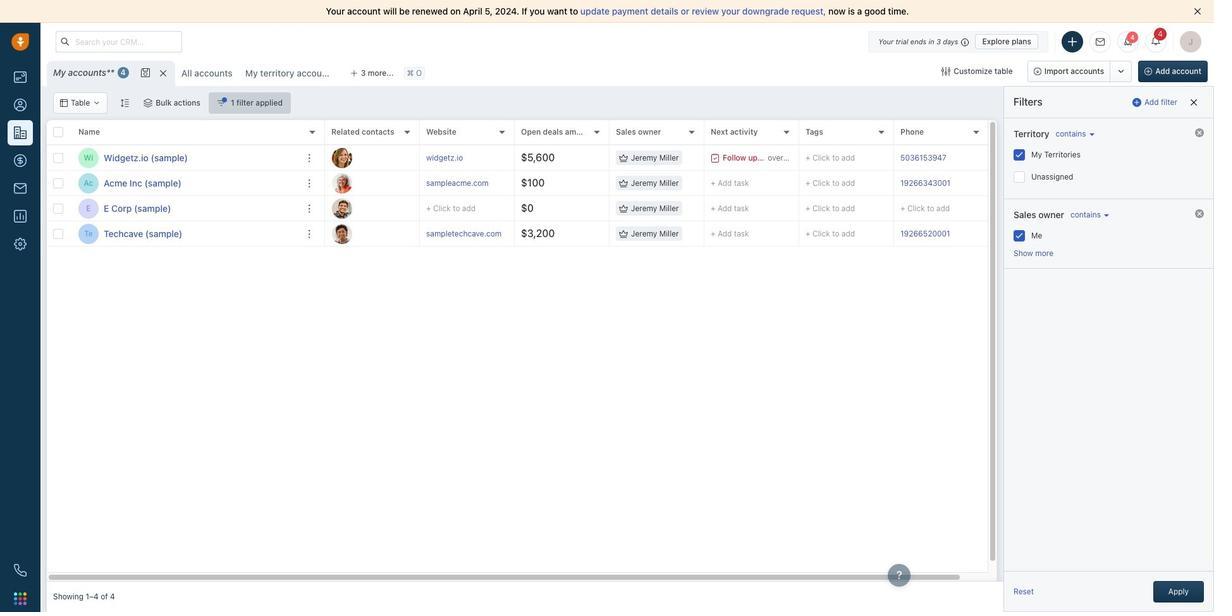 Task type: describe. For each thing, give the bounding box(es) containing it.
1 j image from the top
[[332, 148, 352, 168]]

2 row group from the left
[[325, 145, 1015, 247]]

2 j image from the top
[[332, 198, 352, 219]]

Search your CRM... text field
[[56, 31, 182, 52]]

phone element
[[8, 558, 33, 583]]

style_myh0__igzzd8unmi image
[[120, 98, 129, 107]]

l image
[[332, 173, 352, 193]]

close image
[[1194, 8, 1202, 15]]

s image
[[332, 224, 352, 244]]



Task type: locate. For each thing, give the bounding box(es) containing it.
j image
[[332, 148, 352, 168], [332, 198, 352, 219]]

j image up l icon
[[332, 148, 352, 168]]

container_wx8msf4aqz5i3rn1 image
[[942, 67, 951, 76], [144, 99, 153, 108], [217, 99, 226, 108], [60, 99, 68, 107], [619, 153, 628, 162], [619, 229, 628, 238]]

grid
[[47, 120, 1015, 582]]

press space to select this row. row
[[47, 145, 325, 171], [325, 145, 1015, 171], [47, 171, 325, 196], [325, 171, 1015, 196], [47, 196, 325, 221], [325, 196, 1015, 221], [47, 221, 325, 247], [325, 221, 1015, 247]]

1 row group from the left
[[47, 145, 325, 247]]

column header
[[72, 120, 325, 145]]

group
[[1028, 61, 1132, 82]]

0 vertical spatial j image
[[332, 148, 352, 168]]

phone image
[[14, 564, 27, 577]]

freshworks switcher image
[[14, 593, 27, 605]]

j image down l icon
[[332, 198, 352, 219]]

container_wx8msf4aqz5i3rn1 image
[[93, 99, 101, 107], [711, 153, 720, 162], [619, 179, 628, 188], [619, 204, 628, 213]]

row group
[[47, 145, 325, 247], [325, 145, 1015, 247]]

row
[[47, 120, 325, 145]]

1 vertical spatial j image
[[332, 198, 352, 219]]



Task type: vqa. For each thing, say whether or not it's contained in the screenshot.
column header
yes



